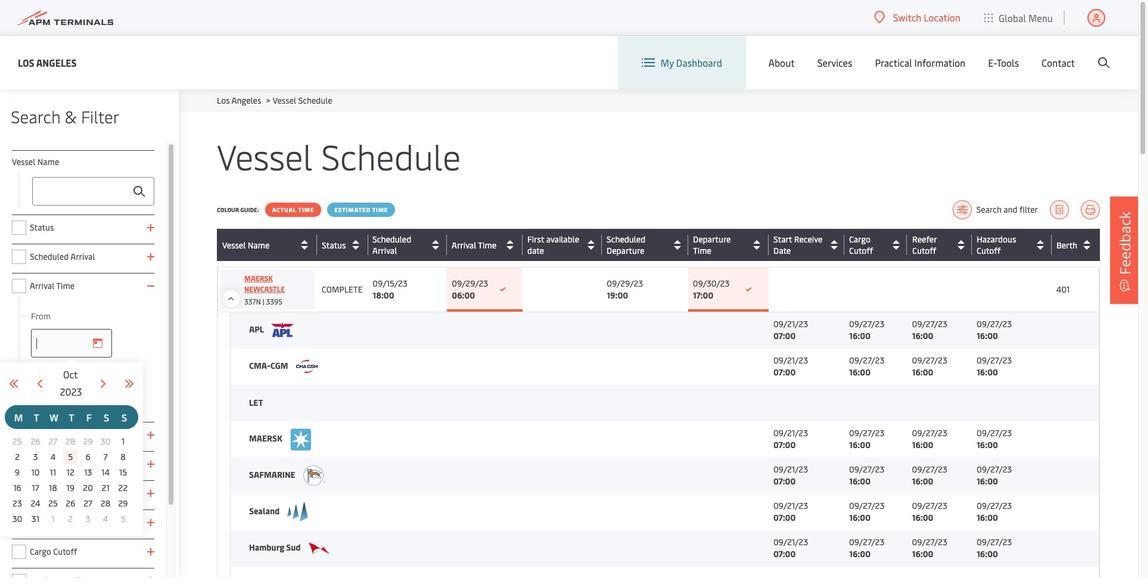 Task type: locate. For each thing, give the bounding box(es) containing it.
schedule
[[298, 95, 333, 106], [321, 132, 461, 179]]

0 vertical spatial los
[[18, 56, 34, 69]]

f
[[86, 411, 92, 424]]

4 07:00 from the top
[[774, 476, 796, 487]]

1 link right 31 link
[[46, 512, 60, 527]]

1 up 8
[[121, 436, 125, 447]]

09/21/23
[[774, 319, 809, 330], [774, 355, 809, 366], [774, 428, 809, 439], [774, 464, 809, 475], [774, 500, 809, 512], [774, 537, 809, 548]]

actual
[[272, 206, 297, 214]]

28 for top "28" link
[[66, 436, 75, 447]]

0 horizontal spatial 25
[[13, 436, 22, 447]]

scheduled for reefer cutoff "button" corresponding to first status button from the left scheduled departure button
[[607, 234, 646, 245]]

scheduled for scheduled arrival button corresponding to 2nd status button
[[373, 234, 412, 245]]

receive
[[795, 234, 823, 245], [795, 234, 823, 245], [51, 517, 79, 528]]

1 horizontal spatial 2
[[68, 513, 73, 525]]

reefer cutoff button for first status button from the left
[[913, 234, 970, 256]]

1 berth from the left
[[1057, 239, 1078, 251]]

27 for 27 link to the left
[[49, 436, 57, 447]]

3 07:00 from the top
[[774, 439, 796, 451]]

1 vertical spatial maersk
[[249, 433, 284, 444]]

vessel name
[[12, 156, 59, 168], [222, 239, 270, 251], [222, 239, 270, 251]]

2 reefer cutoff from the left
[[913, 234, 937, 256]]

berth for hazardous cutoff button related to 2nd status button's reefer cutoff "button"
[[1057, 239, 1078, 251]]

25 down m
[[13, 436, 22, 447]]

cgm
[[271, 360, 288, 371]]

cargo
[[850, 234, 871, 245], [850, 234, 871, 245], [30, 546, 51, 558]]

0 vertical spatial 29
[[83, 436, 93, 447]]

feedback button
[[1111, 197, 1141, 304]]

27 down 20 'link'
[[84, 498, 93, 509]]

start
[[774, 234, 793, 245], [774, 234, 793, 245], [30, 517, 49, 528]]

1 vertical spatial 4
[[103, 513, 108, 525]]

1 vertical spatial los
[[217, 95, 230, 106]]

angeles
[[36, 56, 77, 69], [232, 95, 261, 106]]

0 vertical spatial 25
[[13, 436, 22, 447]]

date
[[528, 245, 545, 256], [528, 245, 545, 256], [84, 429, 101, 441]]

0 vertical spatial 26
[[31, 436, 40, 447]]

0 horizontal spatial t
[[34, 411, 39, 424]]

start receive date
[[774, 234, 823, 256], [774, 234, 823, 256], [30, 517, 98, 528]]

09/21/23 07:00 for safmarine
[[774, 464, 809, 487]]

3 09/21/23 from the top
[[774, 428, 809, 439]]

los angeles link left >
[[217, 95, 261, 106]]

401
[[1057, 284, 1071, 295]]

3
[[33, 451, 38, 463], [86, 513, 90, 525]]

0 vertical spatial 28
[[66, 436, 75, 447]]

1 horizontal spatial los
[[217, 95, 230, 106]]

27 down w
[[49, 436, 57, 447]]

25 link down 18 link
[[46, 497, 60, 511]]

1 horizontal spatial 5
[[121, 513, 126, 525]]

1 vertical spatial 26
[[66, 498, 75, 509]]

start for reefer cutoff "button" corresponding to first status button from the left scheduled departure button
[[774, 234, 793, 245]]

los for los angeles
[[18, 56, 34, 69]]

09/29/23 06:00
[[452, 278, 489, 301]]

search inside button
[[977, 204, 1002, 215]]

5 down 22 link
[[121, 513, 126, 525]]

angeles up search & filter
[[36, 56, 77, 69]]

27 link
[[46, 435, 60, 449], [81, 497, 95, 511]]

6 07:00 from the top
[[774, 549, 796, 560]]

0 horizontal spatial 5 link
[[63, 450, 78, 465]]

1 07:00 from the top
[[774, 331, 796, 342]]

1 vertical spatial search
[[977, 204, 1002, 215]]

maersk for maersk newcastle 337n | 339s
[[244, 274, 273, 283]]

4 09/21/23 from the top
[[774, 464, 809, 475]]

berth button
[[1057, 236, 1097, 255], [1057, 236, 1097, 255]]

20 link
[[81, 481, 95, 496]]

cma-
[[249, 360, 271, 371]]

2 09/21/23 07:00 from the top
[[774, 355, 809, 378]]

None text field
[[32, 177, 154, 206]]

1 reefer from the left
[[913, 234, 937, 245]]

1 hazardous cutoff button from the left
[[977, 234, 1049, 256]]

2 up 9
[[15, 451, 20, 463]]

1 start receive date button from the left
[[774, 234, 842, 256]]

2 down 19 link
[[68, 513, 73, 525]]

cargo cutoff for reefer cutoff "button" corresponding to first status button from the left
[[850, 234, 874, 256]]

berth
[[1057, 239, 1078, 251], [1057, 239, 1078, 251]]

2 departure time button from the left
[[694, 234, 766, 256]]

1 vertical spatial 28 link
[[98, 497, 113, 511]]

29 down 22 link
[[118, 498, 128, 509]]

0 horizontal spatial 30 link
[[10, 512, 24, 527]]

1 vertical spatial 25
[[48, 498, 58, 509]]

status for "vessel name" button corresponding to first status button from the left
[[322, 239, 346, 251]]

0 horizontal spatial 1
[[51, 513, 55, 525]]

1 horizontal spatial 27
[[84, 498, 93, 509]]

5 09/21/23 from the top
[[774, 500, 809, 512]]

arrival time button for first available date button for 2nd status button's reefer cutoff "button"'s scheduled departure button
[[452, 236, 520, 255]]

search for search and filter
[[977, 204, 1002, 215]]

first for reefer cutoff "button" corresponding to first status button from the left scheduled departure button first available date button
[[528, 234, 545, 245]]

4
[[50, 451, 56, 463], [103, 513, 108, 525]]

09/30/23
[[693, 278, 730, 289]]

0 horizontal spatial s
[[104, 411, 109, 424]]

29
[[83, 436, 93, 447], [118, 498, 128, 509]]

29 link down 22 link
[[116, 497, 130, 511]]

arrival time button
[[452, 236, 520, 255], [452, 236, 520, 255]]

2 start receive date button from the left
[[774, 234, 842, 256]]

30 up 7
[[101, 436, 111, 447]]

21 link
[[98, 481, 113, 496]]

0 horizontal spatial 3 link
[[28, 450, 43, 465]]

30 down 23 link
[[12, 513, 22, 525]]

2 09/21/23 from the top
[[774, 355, 809, 366]]

9
[[15, 467, 20, 478]]

0 vertical spatial search
[[11, 105, 60, 128]]

4 09/21/23 07:00 from the top
[[774, 464, 809, 487]]

0 vertical spatial 4 link
[[46, 450, 60, 465]]

scheduled departure
[[607, 234, 646, 256], [607, 234, 646, 256], [30, 459, 109, 470]]

2 berth button from the left
[[1057, 236, 1097, 255]]

28 link down 21 link
[[98, 497, 113, 511]]

1 right 31 link
[[51, 513, 55, 525]]

5 link
[[63, 450, 78, 465], [116, 512, 130, 527]]

1 berth button from the left
[[1057, 236, 1097, 255]]

0 vertical spatial 27
[[49, 436, 57, 447]]

0 horizontal spatial 27
[[49, 436, 57, 447]]

09/21/23 07:00 for cma-cgm
[[774, 355, 809, 378]]

sealand image
[[288, 503, 309, 522]]

vessel name button for 2nd status button
[[222, 236, 314, 255]]

2 reefer from the left
[[913, 234, 937, 245]]

1 09/29/23 from the left
[[452, 278, 489, 289]]

0 vertical spatial 2 link
[[10, 450, 24, 465]]

1 horizontal spatial 3
[[86, 513, 90, 525]]

search
[[11, 105, 60, 128], [977, 204, 1002, 215]]

1 horizontal spatial 28
[[101, 498, 111, 509]]

first available date button for reefer cutoff "button" corresponding to first status button from the left scheduled departure button
[[528, 234, 599, 256]]

departure time button
[[693, 234, 766, 256], [694, 234, 766, 256]]

2 time from the left
[[372, 206, 388, 214]]

1 horizontal spatial 30
[[101, 436, 111, 447]]

angeles left >
[[232, 95, 261, 106]]

arrival
[[452, 239, 477, 251], [452, 239, 477, 251], [373, 245, 397, 256], [373, 245, 398, 256], [71, 251, 95, 262], [30, 280, 54, 292]]

angeles for los angeles
[[36, 56, 77, 69]]

3 for bottom 3 link
[[86, 513, 90, 525]]

start receive date button for reefer cutoff "button" corresponding to first status button from the left scheduled departure button's departure time button
[[774, 234, 842, 256]]

28 for right "28" link
[[101, 498, 111, 509]]

scheduled for 2nd status button's reefer cutoff "button"'s scheduled departure button
[[607, 234, 646, 245]]

maersk image
[[290, 428, 312, 451]]

reefer cutoff for 2nd status button's reefer cutoff "button"
[[913, 234, 937, 256]]

hamburg
[[249, 542, 285, 553]]

12
[[67, 467, 75, 478]]

practical information button
[[876, 36, 966, 89]]

3 09/21/23 07:00 from the top
[[774, 428, 809, 451]]

26 up 10
[[31, 436, 40, 447]]

25 link down m
[[10, 435, 24, 449]]

0 horizontal spatial 28
[[66, 436, 75, 447]]

16:00
[[850, 331, 871, 342], [913, 331, 934, 342], [977, 331, 999, 342], [850, 367, 871, 378], [913, 367, 934, 378], [977, 367, 999, 378], [850, 439, 871, 451], [913, 439, 934, 451], [977, 439, 999, 451], [850, 476, 871, 487], [913, 476, 934, 487], [977, 476, 999, 487], [850, 512, 871, 524], [913, 512, 934, 524], [977, 512, 999, 524], [850, 549, 871, 560], [913, 549, 934, 560], [977, 549, 999, 560]]

5
[[68, 451, 73, 463], [121, 513, 126, 525]]

scheduled departure button for 2nd status button's reefer cutoff "button"
[[607, 234, 686, 256]]

to
[[31, 366, 40, 377]]

search left 'and'
[[977, 204, 1002, 215]]

2 status button from the left
[[322, 236, 366, 255]]

30 link
[[98, 435, 113, 449], [10, 512, 24, 527]]

0 horizontal spatial los
[[18, 56, 34, 69]]

1 horizontal spatial 26 link
[[63, 497, 78, 511]]

5 link up 12
[[63, 450, 78, 465]]

0 vertical spatial 25 link
[[10, 435, 24, 449]]

scheduled arrival for 2nd status button
[[373, 234, 412, 256]]

1 horizontal spatial 4 link
[[98, 512, 113, 527]]

1 t from the left
[[34, 411, 39, 424]]

26 link up 10
[[28, 435, 43, 449]]

0 horizontal spatial 2
[[15, 451, 20, 463]]

19
[[66, 482, 75, 494]]

1 vertical spatial 29 link
[[116, 497, 130, 511]]

26 down 19 link
[[66, 498, 75, 509]]

1 vertical spatial 3 link
[[81, 512, 95, 527]]

3 link down 20 'link'
[[81, 512, 95, 527]]

0 vertical spatial 4
[[50, 451, 56, 463]]

time right estimated
[[372, 206, 388, 214]]

29 up "6" on the left bottom
[[83, 436, 93, 447]]

3 down 20 'link'
[[86, 513, 90, 525]]

5 up 12
[[68, 451, 73, 463]]

1 hazardous from the left
[[977, 234, 1017, 245]]

0 vertical spatial 2
[[15, 451, 20, 463]]

06:00
[[452, 290, 475, 301]]

0 vertical spatial 3
[[33, 451, 38, 463]]

26 link down 19 link
[[63, 497, 78, 511]]

name
[[37, 156, 59, 168], [248, 239, 270, 251], [248, 239, 270, 251]]

search left &
[[11, 105, 60, 128]]

hazardous
[[977, 234, 1017, 245], [977, 234, 1017, 245]]

1 for 1 link to the top
[[121, 436, 125, 447]]

switch location button
[[875, 11, 961, 24]]

07:00 for hamburg sud
[[774, 549, 796, 560]]

arrival time button for reefer cutoff "button" corresponding to first status button from the left scheduled departure button first available date button
[[452, 236, 520, 255]]

search for search & filter
[[11, 105, 60, 128]]

>
[[266, 95, 271, 106]]

27 link down w
[[46, 435, 60, 449]]

start for 2nd status button's reefer cutoff "button"'s scheduled departure button
[[774, 234, 793, 245]]

4 down 21 link
[[103, 513, 108, 525]]

1 vertical spatial 27 link
[[81, 497, 95, 511]]

28 link up 12
[[63, 435, 78, 449]]

2 09/29/23 from the left
[[607, 278, 644, 289]]

3 for the topmost 3 link
[[33, 451, 38, 463]]

1 vertical spatial angeles
[[232, 95, 261, 106]]

4 up the 11
[[50, 451, 56, 463]]

t left w
[[34, 411, 39, 424]]

09/27/23
[[850, 319, 885, 330], [913, 319, 948, 330], [977, 319, 1013, 330], [850, 355, 885, 366], [913, 355, 948, 366], [977, 355, 1013, 366], [850, 428, 885, 439], [913, 428, 948, 439], [977, 428, 1013, 439], [850, 464, 885, 475], [913, 464, 948, 475], [977, 464, 1013, 475], [850, 500, 885, 512], [913, 500, 948, 512], [977, 500, 1013, 512], [850, 537, 885, 548], [913, 537, 948, 548], [977, 537, 1013, 548]]

3 link up 10
[[28, 450, 43, 465]]

hazardous cutoff button
[[977, 234, 1049, 256], [977, 234, 1050, 256]]

1 link
[[116, 435, 130, 449], [46, 512, 60, 527]]

29 link up "6" on the left bottom
[[81, 435, 95, 449]]

1 horizontal spatial 29
[[118, 498, 128, 509]]

berth button for hazardous cutoff button related to 2nd status button's reefer cutoff "button"
[[1057, 236, 1097, 255]]

and
[[1004, 204, 1018, 215]]

1 horizontal spatial t
[[69, 411, 74, 424]]

1 vertical spatial 5
[[121, 513, 126, 525]]

t left f
[[69, 411, 74, 424]]

1 vertical spatial 2 link
[[63, 512, 78, 527]]

0 horizontal spatial 26
[[31, 436, 40, 447]]

arrival time
[[452, 239, 497, 251], [452, 239, 497, 251], [30, 280, 75, 292]]

1 horizontal spatial los angeles link
[[217, 95, 261, 106]]

5 09/21/23 07:00 from the top
[[774, 500, 809, 524]]

4 link down 21 link
[[98, 512, 113, 527]]

1 s from the left
[[104, 411, 109, 424]]

0 vertical spatial maersk
[[244, 274, 273, 283]]

0 horizontal spatial angeles
[[36, 56, 77, 69]]

2 berth from the left
[[1057, 239, 1078, 251]]

services button
[[818, 36, 853, 89]]

25 down 18 link
[[48, 498, 58, 509]]

09/21/23 07:00
[[774, 319, 809, 342], [774, 355, 809, 378], [774, 428, 809, 451], [774, 464, 809, 487], [774, 500, 809, 524], [774, 537, 809, 560]]

1 horizontal spatial 26
[[66, 498, 75, 509]]

1 horizontal spatial 2 link
[[63, 512, 78, 527]]

2 reefer cutoff button from the left
[[913, 234, 970, 256]]

departure time
[[693, 234, 731, 256], [694, 234, 731, 256], [30, 488, 88, 499]]

maersk newcastle 337n | 339s
[[244, 274, 285, 307]]

1 vertical spatial 3
[[86, 513, 90, 525]]

hazardous cutoff button for reefer cutoff "button" corresponding to first status button from the left
[[977, 234, 1049, 256]]

1 reefer cutoff button from the left
[[913, 234, 970, 256]]

0 vertical spatial 5
[[68, 451, 73, 463]]

0 horizontal spatial 30
[[12, 513, 22, 525]]

berth button for hazardous cutoff button corresponding to reefer cutoff "button" corresponding to first status button from the left
[[1057, 236, 1097, 255]]

0 horizontal spatial 29
[[83, 436, 93, 447]]

1 reefer cutoff from the left
[[913, 234, 937, 256]]

0 horizontal spatial 1 link
[[46, 512, 60, 527]]

1 for bottom 1 link
[[51, 513, 55, 525]]

09/21/23 for maersk
[[774, 428, 809, 439]]

time
[[298, 206, 314, 214], [372, 206, 388, 214]]

status button
[[322, 236, 365, 255], [322, 236, 366, 255]]

25 link
[[10, 435, 24, 449], [46, 497, 60, 511]]

None checkbox
[[12, 221, 26, 235], [12, 250, 26, 264], [12, 279, 26, 293], [12, 487, 26, 501], [12, 545, 26, 559], [12, 574, 26, 578], [12, 221, 26, 235], [12, 250, 26, 264], [12, 279, 26, 293], [12, 487, 26, 501], [12, 545, 26, 559], [12, 574, 26, 578]]

1 hazardous cutoff from the left
[[977, 234, 1017, 256]]

0 horizontal spatial 3
[[33, 451, 38, 463]]

1 horizontal spatial 09/29/23
[[607, 278, 644, 289]]

0 horizontal spatial time
[[298, 206, 314, 214]]

los for los angeles > vessel schedule
[[217, 95, 230, 106]]

0 vertical spatial 1 link
[[116, 435, 130, 449]]

complete
[[322, 284, 363, 295]]

reefer cutoff button
[[913, 234, 970, 256], [913, 234, 970, 256]]

los angeles link up search & filter
[[18, 55, 77, 70]]

29 for rightmost 29 link
[[118, 498, 128, 509]]

scheduled departure button for reefer cutoff "button" corresponding to first status button from the left
[[607, 234, 686, 256]]

1 horizontal spatial angeles
[[232, 95, 261, 106]]

vessel name for "vessel name" button corresponding to first status button from the left
[[222, 239, 270, 251]]

0 horizontal spatial 2 link
[[10, 450, 24, 465]]

5 for 5 "link" to the bottom
[[121, 513, 126, 525]]

cargo cutoff button
[[850, 234, 905, 256], [850, 234, 905, 256]]

1 horizontal spatial 3 link
[[81, 512, 95, 527]]

first for first available date button for 2nd status button's reefer cutoff "button"'s scheduled departure button
[[528, 234, 545, 245]]

first
[[528, 234, 545, 245], [528, 234, 545, 245], [30, 429, 47, 441]]

safmarine
[[249, 469, 297, 480]]

None checkbox
[[12, 428, 26, 442], [12, 457, 26, 472], [12, 516, 26, 530], [12, 428, 26, 442], [12, 457, 26, 472], [12, 516, 26, 530]]

0 horizontal spatial 09/29/23
[[452, 278, 489, 289]]

14
[[101, 467, 110, 478]]

5 link down 22 link
[[116, 512, 130, 527]]

date
[[774, 245, 791, 256], [774, 245, 791, 256], [81, 517, 98, 528]]

28 up 12
[[66, 436, 75, 447]]

1 time from the left
[[298, 206, 314, 214]]

1 link up 8
[[116, 435, 130, 449]]

4 link up the 11
[[46, 450, 60, 465]]

7 link
[[98, 450, 113, 465]]

2 hazardous cutoff from the left
[[977, 234, 1017, 256]]

1 09/21/23 from the top
[[774, 319, 809, 330]]

cma cgm image
[[296, 360, 318, 373]]

1 horizontal spatial time
[[372, 206, 388, 214]]

1 vertical spatial 28
[[101, 498, 111, 509]]

2 hazardous from the left
[[977, 234, 1017, 245]]

From text field
[[31, 329, 112, 358]]

1 horizontal spatial 1 link
[[116, 435, 130, 449]]

2 link up 9
[[10, 450, 24, 465]]

6 09/21/23 from the top
[[774, 537, 809, 548]]

departure
[[693, 234, 731, 245], [694, 234, 731, 245], [607, 245, 645, 256], [607, 245, 645, 256], [71, 459, 109, 470], [30, 488, 68, 499]]

arrival time for scheduled arrival button corresponding to 2nd status button
[[452, 239, 497, 251]]

hamburg sud image
[[309, 543, 330, 555]]

1 departure time button from the left
[[693, 234, 766, 256]]

1 vertical spatial 29
[[118, 498, 128, 509]]

28 down 21 link
[[101, 498, 111, 509]]

2 07:00 from the top
[[774, 367, 796, 378]]

09/29/23 for 19:00
[[607, 278, 644, 289]]

hazardous for hazardous cutoff button corresponding to reefer cutoff "button" corresponding to first status button from the left
[[977, 234, 1017, 245]]

maersk up newcastle
[[244, 274, 273, 283]]

6 09/21/23 07:00 from the top
[[774, 537, 809, 560]]

status for "vessel name" button corresponding to 2nd status button
[[322, 239, 346, 251]]

hazardous cutoff
[[977, 234, 1017, 256], [977, 234, 1017, 256]]

09/29/23 up 06:00
[[452, 278, 489, 289]]

1 horizontal spatial 25 link
[[46, 497, 60, 511]]

30 link up 7
[[98, 435, 113, 449]]

scheduled arrival for first status button from the left
[[373, 234, 412, 256]]

0 horizontal spatial 4 link
[[46, 450, 60, 465]]

time for actual time
[[298, 206, 314, 214]]

1 horizontal spatial 30 link
[[98, 435, 113, 449]]

2 s from the left
[[122, 411, 127, 424]]

e-tools button
[[989, 36, 1020, 89]]

1 horizontal spatial 5 link
[[116, 512, 130, 527]]

maersk for maersk
[[249, 433, 284, 444]]

scheduled arrival button for 2nd status button
[[373, 234, 444, 256]]

1 vertical spatial 1 link
[[46, 512, 60, 527]]

10 link
[[28, 466, 43, 480]]

start receive date button
[[774, 234, 842, 256], [774, 234, 842, 256]]

maersk inside maersk newcastle 337n | 339s
[[244, 274, 273, 283]]

time right actual
[[298, 206, 314, 214]]

1 09/21/23 07:00 from the top
[[774, 319, 809, 342]]

filter
[[81, 105, 119, 128]]

09/21/23 for apl
[[774, 319, 809, 330]]

0 horizontal spatial 28 link
[[63, 435, 78, 449]]

1 horizontal spatial search
[[977, 204, 1002, 215]]

scheduled for scheduled arrival button associated with first status button from the left
[[373, 234, 412, 245]]

5 07:00 from the top
[[774, 512, 796, 524]]

09/27/23 16:00
[[850, 319, 885, 342], [913, 319, 948, 342], [977, 319, 1013, 342], [850, 355, 885, 378], [913, 355, 948, 378], [977, 355, 1013, 378], [850, 428, 885, 451], [913, 428, 948, 451], [977, 428, 1013, 451], [850, 464, 885, 487], [913, 464, 948, 487], [977, 464, 1013, 487], [850, 500, 885, 524], [913, 500, 948, 524], [977, 500, 1013, 524], [850, 537, 885, 560], [913, 537, 948, 560], [977, 537, 1013, 560]]

1 vertical spatial 1
[[51, 513, 55, 525]]

3 up 10
[[33, 451, 38, 463]]

09/29/23 up 19:00
[[607, 278, 644, 289]]

09/29/23 for 06:00
[[452, 278, 489, 289]]

maersk left maersk icon
[[249, 433, 284, 444]]

30 link down 23 link
[[10, 512, 24, 527]]

1 vertical spatial 30 link
[[10, 512, 24, 527]]

2 hazardous cutoff button from the left
[[977, 234, 1050, 256]]

2 link down 19 link
[[63, 512, 78, 527]]

0 vertical spatial 30
[[101, 436, 111, 447]]

27 link down 20 'link'
[[81, 497, 95, 511]]

0 vertical spatial angeles
[[36, 56, 77, 69]]



Task type: vqa. For each thing, say whether or not it's contained in the screenshot.


Task type: describe. For each thing, give the bounding box(es) containing it.
scheduled arrival button for first status button from the left
[[373, 234, 444, 256]]

start receive date for reefer cutoff "button" corresponding to first status button from the left scheduled departure button
[[774, 234, 823, 256]]

hazardous cutoff button for 2nd status button's reefer cutoff "button"
[[977, 234, 1050, 256]]

12 link
[[63, 466, 78, 480]]

filter
[[1020, 204, 1039, 215]]

cma-cgm
[[249, 360, 290, 371]]

my dashboard
[[661, 56, 723, 69]]

0 vertical spatial 30 link
[[98, 435, 113, 449]]

9 link
[[10, 466, 24, 480]]

09/21/23 for safmarine
[[774, 464, 809, 475]]

1 vertical spatial 4 link
[[98, 512, 113, 527]]

09/21/23 for hamburg sud
[[774, 537, 809, 548]]

vessel schedule
[[217, 132, 461, 179]]

07:00 for cma-cgm
[[774, 367, 796, 378]]

09/21/23 07:00 for apl
[[774, 319, 809, 342]]

09/29/23 19:00
[[607, 278, 644, 301]]

reefer for reefer cutoff "button" corresponding to first status button from the left
[[913, 234, 937, 245]]

about
[[769, 56, 795, 69]]

19 link
[[63, 481, 78, 496]]

apl
[[249, 324, 266, 335]]

8 link
[[116, 450, 130, 465]]

6 link
[[81, 450, 95, 465]]

contact button
[[1042, 36, 1076, 89]]

practical information
[[876, 56, 966, 69]]

07:00 for safmarine
[[774, 476, 796, 487]]

departure time for reefer cutoff "button" corresponding to first status button from the left scheduled departure button
[[693, 234, 731, 256]]

hazardous for hazardous cutoff button related to 2nd status button's reefer cutoff "button"
[[977, 234, 1017, 245]]

17:00
[[693, 290, 714, 301]]

27 for the rightmost 27 link
[[84, 498, 93, 509]]

1 vertical spatial 25 link
[[46, 497, 60, 511]]

1 horizontal spatial 4
[[103, 513, 108, 525]]

0 horizontal spatial 25 link
[[10, 435, 24, 449]]

departure time button for reefer cutoff "button" corresponding to first status button from the left scheduled departure button
[[693, 234, 766, 256]]

angeles for los angeles > vessel schedule
[[232, 95, 261, 106]]

start receive date button for departure time button corresponding to 2nd status button's reefer cutoff "button"'s scheduled departure button
[[774, 234, 842, 256]]

07:00 for apl
[[774, 331, 796, 342]]

safmarine image
[[303, 466, 325, 486]]

menu
[[1029, 11, 1054, 24]]

8
[[121, 451, 126, 463]]

1 vertical spatial 2
[[68, 513, 73, 525]]

16 link
[[10, 481, 24, 496]]

departure time button for 2nd status button's reefer cutoff "button"'s scheduled departure button
[[694, 234, 766, 256]]

09/15/23
[[373, 278, 408, 289]]

estimated time
[[335, 206, 388, 214]]

estimated
[[335, 206, 371, 214]]

09/21/23 07:00 for maersk
[[774, 428, 809, 451]]

31
[[31, 513, 39, 525]]

09/30/23 17:00
[[693, 278, 730, 301]]

0 horizontal spatial 4
[[50, 451, 56, 463]]

5 for top 5 "link"
[[68, 451, 73, 463]]

1 horizontal spatial 25
[[48, 498, 58, 509]]

23
[[13, 498, 22, 509]]

m
[[14, 411, 23, 424]]

colour
[[217, 206, 239, 214]]

7
[[103, 451, 108, 463]]

1 vertical spatial 30
[[12, 513, 22, 525]]

receive for reefer cutoff "button" corresponding to first status button from the left
[[795, 234, 823, 245]]

search and filter button
[[953, 200, 1039, 219]]

1 vertical spatial 5 link
[[116, 512, 130, 527]]

1 vertical spatial los angeles link
[[217, 95, 261, 106]]

apl image
[[272, 323, 293, 338]]

berth for hazardous cutoff button corresponding to reefer cutoff "button" corresponding to first status button from the left
[[1057, 239, 1078, 251]]

first available date button for 2nd status button's reefer cutoff "button"'s scheduled departure button
[[528, 234, 599, 256]]

let
[[249, 397, 263, 408]]

09/21/23 for cma-cgm
[[774, 355, 809, 366]]

sealand
[[249, 505, 282, 517]]

09/21/23 07:00 for hamburg sud
[[774, 537, 809, 560]]

31 link
[[28, 512, 43, 527]]

1 vertical spatial schedule
[[321, 132, 461, 179]]

time for estimated time
[[372, 206, 388, 214]]

practical
[[876, 56, 913, 69]]

22
[[118, 482, 128, 494]]

339s
[[266, 297, 283, 307]]

0 horizontal spatial 27 link
[[46, 435, 60, 449]]

scheduled departure for 2nd status button's reefer cutoff "button"'s scheduled departure button
[[607, 234, 646, 256]]

21
[[102, 482, 110, 494]]

vessel name button for first status button from the left
[[222, 236, 314, 255]]

about button
[[769, 36, 795, 89]]

receive for 2nd status button's reefer cutoff "button"
[[795, 234, 823, 245]]

tools
[[997, 56, 1020, 69]]

22 link
[[116, 481, 130, 496]]

|
[[263, 297, 265, 307]]

e-tools
[[989, 56, 1020, 69]]

from
[[31, 311, 51, 322]]

29 for 29 link to the left
[[83, 436, 93, 447]]

arrival time for scheduled arrival button associated with first status button from the left
[[452, 239, 497, 251]]

start receive date for 2nd status button's reefer cutoff "button"'s scheduled departure button
[[774, 234, 823, 256]]

contact
[[1042, 56, 1076, 69]]

reefer for 2nd status button's reefer cutoff "button"
[[913, 234, 937, 245]]

information
[[915, 56, 966, 69]]

0 horizontal spatial 26 link
[[28, 435, 43, 449]]

0 vertical spatial schedule
[[298, 95, 333, 106]]

24
[[31, 498, 40, 509]]

oct
[[63, 368, 78, 381]]

los angeles
[[18, 56, 77, 69]]

13 link
[[81, 466, 95, 480]]

first available date for reefer cutoff "button" corresponding to first status button from the left scheduled departure button
[[528, 234, 580, 256]]

09/15/23 18:00
[[373, 278, 408, 301]]

hamburg sud
[[249, 542, 303, 553]]

1 horizontal spatial 29 link
[[116, 497, 130, 511]]

09/21/23 07:00 for sealand
[[774, 500, 809, 524]]

0 vertical spatial 3 link
[[28, 450, 43, 465]]

&
[[65, 105, 77, 128]]

17 link
[[28, 481, 43, 496]]

1 horizontal spatial 28 link
[[98, 497, 113, 511]]

cargo for reefer cutoff "button" corresponding to first status button from the left
[[850, 234, 871, 245]]

337n
[[244, 297, 261, 307]]

available for reefer cutoff "button" corresponding to first status button from the left scheduled departure button first available date button
[[547, 234, 580, 245]]

dashboard
[[677, 56, 723, 69]]

07:00 for maersk
[[774, 439, 796, 451]]

To text field
[[31, 385, 112, 413]]

1 status button from the left
[[322, 236, 365, 255]]

15
[[119, 467, 127, 478]]

14 link
[[98, 466, 113, 480]]

location
[[924, 11, 961, 24]]

reefer cutoff button for 2nd status button
[[913, 234, 970, 256]]

18:00
[[373, 290, 394, 301]]

available for first available date button for 2nd status button's reefer cutoff "button"'s scheduled departure button
[[547, 234, 580, 245]]

11
[[50, 467, 56, 478]]

cargo cutoff for 2nd status button's reefer cutoff "button"
[[850, 234, 874, 256]]

2 t from the left
[[69, 411, 74, 424]]

0 vertical spatial los angeles link
[[18, 55, 77, 70]]

los angeles > vessel schedule
[[217, 95, 333, 106]]

hazardous cutoff for 2nd status button's reefer cutoff "button"
[[977, 234, 1017, 256]]

0 vertical spatial 5 link
[[63, 450, 78, 465]]

07:00 for sealand
[[774, 512, 796, 524]]

1 horizontal spatial 27 link
[[81, 497, 95, 511]]

10
[[31, 467, 40, 478]]

0 vertical spatial 28 link
[[63, 435, 78, 449]]

scheduled departure for reefer cutoff "button" corresponding to first status button from the left scheduled departure button
[[607, 234, 646, 256]]

sud
[[286, 542, 301, 553]]

first available date for 2nd status button's reefer cutoff "button"'s scheduled departure button
[[528, 234, 580, 256]]

23 link
[[10, 497, 24, 511]]

feedback
[[1116, 212, 1135, 275]]

vessel name for "vessel name" button corresponding to 2nd status button
[[222, 239, 270, 251]]

e-
[[989, 56, 997, 69]]

switch
[[894, 11, 922, 24]]

newcastle
[[244, 284, 285, 294]]

search & filter
[[11, 105, 119, 128]]

search and filter
[[977, 204, 1039, 215]]

colour guide:
[[217, 206, 259, 214]]

global menu
[[999, 11, 1054, 24]]

17
[[32, 482, 39, 494]]

reefer cutoff for reefer cutoff "button" corresponding to first status button from the left
[[913, 234, 937, 256]]

24 link
[[28, 497, 43, 511]]

09/21/23 for sealand
[[774, 500, 809, 512]]

19:00
[[607, 290, 629, 301]]

6
[[86, 451, 91, 463]]

hazardous cutoff for reefer cutoff "button" corresponding to first status button from the left
[[977, 234, 1017, 256]]

18 link
[[46, 481, 60, 496]]

0 horizontal spatial 29 link
[[81, 435, 95, 449]]

departure time for 2nd status button's reefer cutoff "button"'s scheduled departure button
[[694, 234, 731, 256]]

global
[[999, 11, 1027, 24]]

w
[[50, 411, 58, 424]]

1 vertical spatial 26 link
[[63, 497, 78, 511]]

11 link
[[46, 466, 60, 480]]

cargo for 2nd status button's reefer cutoff "button"
[[850, 234, 871, 245]]



